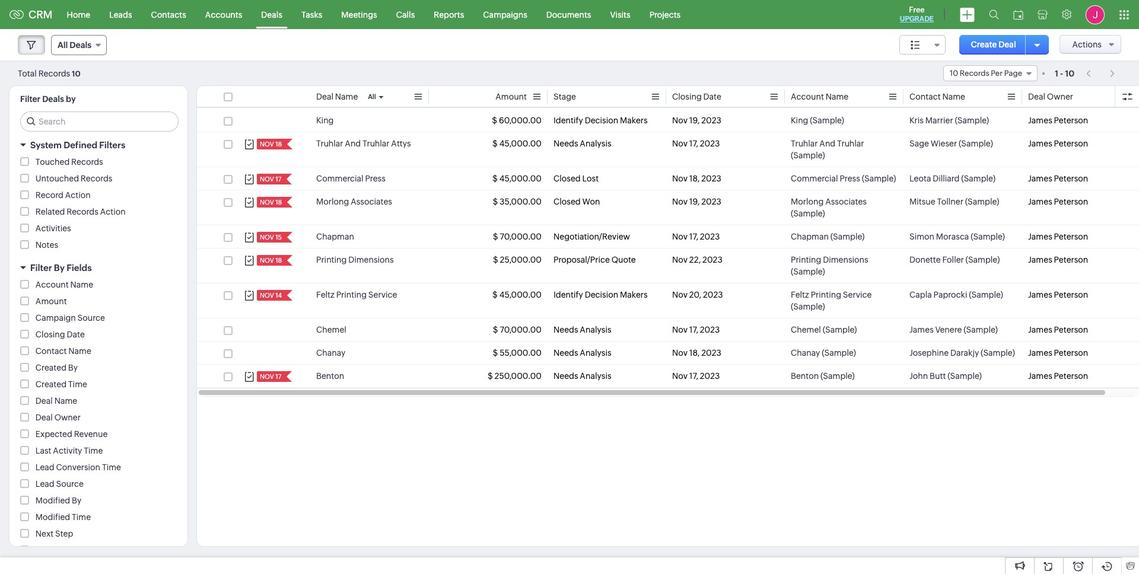 Task type: describe. For each thing, give the bounding box(es) containing it.
identify decision makers for 60,000.00
[[554, 116, 648, 125]]

0 vertical spatial deals
[[261, 10, 283, 19]]

nov 17, 2023 for chapman
[[673, 232, 720, 242]]

filter deals by
[[20, 94, 76, 104]]

printing down printing dimensions on the left of page
[[336, 290, 367, 300]]

nov for printing
[[260, 257, 274, 264]]

nov 15 link
[[257, 232, 283, 243]]

marrier
[[926, 116, 954, 125]]

crm
[[28, 8, 53, 21]]

campaign
[[36, 313, 76, 323]]

activity
[[53, 446, 82, 456]]

josephine
[[910, 349, 949, 358]]

25,000.00
[[500, 255, 542, 265]]

analysis for $ 70,000.00
[[580, 325, 612, 335]]

1 vertical spatial owner
[[54, 413, 81, 423]]

4 truhlar from the left
[[838, 139, 865, 148]]

name up created by
[[68, 347, 91, 356]]

sage
[[910, 139, 930, 148]]

nov 18 link for morlong
[[257, 197, 283, 208]]

nov 19, 2023 for identify decision makers
[[673, 116, 722, 125]]

dimensions for printing dimensions
[[349, 255, 394, 265]]

records for total
[[38, 69, 70, 78]]

james for mitsue tollner (sample)
[[1029, 197, 1053, 207]]

source for campaign source
[[78, 313, 105, 323]]

(sample) up darakjy
[[964, 325, 999, 335]]

0 vertical spatial closing date
[[673, 92, 722, 102]]

60,000.00
[[499, 116, 542, 125]]

meetings link
[[332, 0, 387, 29]]

18 for morlong
[[276, 199, 282, 206]]

last activity time
[[36, 446, 103, 456]]

$ for king
[[492, 116, 498, 125]]

james peterson for josephine darakjy (sample)
[[1029, 349, 1089, 358]]

chapman link
[[316, 231, 354, 243]]

benton for benton (sample)
[[791, 372, 819, 381]]

commercial press (sample)
[[791, 174, 897, 183]]

(sample) inside morlong associates (sample)
[[791, 209, 826, 218]]

duration
[[87, 546, 120, 556]]

projects link
[[640, 0, 691, 29]]

nov 18 link for truhlar
[[257, 139, 283, 150]]

benton (sample)
[[791, 372, 855, 381]]

stage
[[554, 92, 576, 102]]

all for all deals
[[58, 40, 68, 50]]

peterson for mitsue tollner (sample)
[[1055, 197, 1089, 207]]

55,000.00
[[500, 349, 542, 358]]

nov 18 for morlong associates
[[260, 199, 282, 206]]

(sample) right foller
[[966, 255, 1001, 265]]

simon morasca (sample) link
[[910, 231, 1006, 243]]

nov 17 link for commercial press
[[257, 174, 283, 185]]

touched records
[[36, 157, 103, 167]]

next step
[[36, 530, 73, 539]]

service for feltz printing service
[[369, 290, 397, 300]]

meetings
[[342, 10, 377, 19]]

nov for chemel
[[673, 325, 688, 335]]

nov for feltz
[[260, 292, 274, 299]]

sage wieser (sample)
[[910, 139, 994, 148]]

records for untouched
[[81, 174, 112, 183]]

0 horizontal spatial closing date
[[36, 330, 85, 340]]

dilliard
[[933, 174, 960, 183]]

related
[[36, 207, 65, 217]]

closed won
[[554, 197, 601, 207]]

(sample) down darakjy
[[948, 372, 983, 381]]

14
[[276, 292, 282, 299]]

system defined filters button
[[9, 135, 188, 156]]

james peterson for kris marrier (sample)
[[1029, 116, 1089, 125]]

$ 35,000.00
[[493, 197, 542, 207]]

chapman for chapman (sample)
[[791, 232, 829, 242]]

$ for chanay
[[493, 349, 498, 358]]

chemel for chemel
[[316, 325, 347, 335]]

king link
[[316, 115, 334, 126]]

1 vertical spatial amount
[[36, 297, 67, 306]]

commercial press
[[316, 174, 386, 183]]

crm link
[[9, 8, 53, 21]]

peterson for john butt (sample)
[[1055, 372, 1089, 381]]

king (sample)
[[791, 116, 845, 125]]

$ 70,000.00 for negotiation/review
[[493, 232, 542, 242]]

10 inside field
[[950, 69, 959, 78]]

1 horizontal spatial action
[[100, 207, 126, 217]]

peterson for james venere (sample)
[[1055, 325, 1089, 335]]

All Deals field
[[51, 35, 107, 55]]

0 horizontal spatial contact
[[36, 347, 67, 356]]

needs for 70,000.00
[[554, 325, 579, 335]]

chapman (sample)
[[791, 232, 865, 242]]

nov for commercial
[[673, 174, 688, 183]]

contacts
[[151, 10, 186, 19]]

$ 45,000.00 for needs analysis
[[493, 139, 542, 148]]

1 vertical spatial closing
[[36, 330, 65, 340]]

james for josephine darakjy (sample)
[[1029, 349, 1053, 358]]

0 horizontal spatial contact name
[[36, 347, 91, 356]]

documents
[[547, 10, 592, 19]]

$ 60,000.00
[[492, 116, 542, 125]]

benton for benton
[[316, 372, 344, 381]]

attys
[[391, 139, 411, 148]]

calls
[[396, 10, 415, 19]]

calendar image
[[1014, 10, 1024, 19]]

and for (sample)
[[820, 139, 836, 148]]

0 vertical spatial action
[[65, 191, 91, 200]]

nov 19, 2023 for closed won
[[673, 197, 722, 207]]

$ for truhlar and truhlar attys
[[493, 139, 498, 148]]

0 vertical spatial closing
[[673, 92, 702, 102]]

morasca
[[937, 232, 970, 242]]

actions
[[1073, 40, 1103, 49]]

chemel (sample)
[[791, 325, 858, 335]]

feltz printing service link
[[316, 289, 397, 301]]

1
[[1056, 69, 1059, 78]]

peterson for capla paprocki (sample)
[[1055, 290, 1089, 300]]

2023 for truhlar and truhlar (sample)
[[700, 139, 720, 148]]

2023 for chanay (sample)
[[702, 349, 722, 358]]

$ for morlong associates
[[493, 197, 498, 207]]

name up kris marrier (sample) link
[[943, 92, 966, 102]]

by for modified
[[72, 496, 82, 506]]

negotiation/review
[[554, 232, 630, 242]]

(sample) right dilliard on the top right
[[962, 174, 996, 183]]

contacts link
[[142, 0, 196, 29]]

(sample) right paprocki
[[970, 290, 1004, 300]]

needs analysis for 70,000.00
[[554, 325, 612, 335]]

all for all
[[368, 93, 376, 100]]

filter for filter deals by
[[20, 94, 40, 104]]

tollner
[[938, 197, 964, 207]]

nov for printing
[[673, 255, 688, 265]]

0 vertical spatial account
[[791, 92, 825, 102]]

john butt (sample)
[[910, 372, 983, 381]]

1 horizontal spatial contact
[[910, 92, 941, 102]]

leota
[[910, 174, 932, 183]]

filters
[[99, 140, 125, 150]]

name up king (sample) link
[[826, 92, 849, 102]]

(sample) up printing dimensions (sample) link
[[831, 232, 865, 242]]

created for created time
[[36, 380, 67, 389]]

makers for nov 19, 2023
[[620, 116, 648, 125]]

josephine darakjy (sample)
[[910, 349, 1016, 358]]

page
[[1005, 69, 1023, 78]]

proposal/price quote
[[554, 255, 636, 265]]

time up step on the bottom of the page
[[72, 513, 91, 522]]

james venere (sample)
[[910, 325, 999, 335]]

record action
[[36, 191, 91, 200]]

mitsue tollner (sample)
[[910, 197, 1000, 207]]

create deal button
[[960, 35, 1029, 55]]

notes
[[36, 240, 58, 250]]

45,000.00 for needs
[[500, 139, 542, 148]]

(sample) right darakjy
[[981, 349, 1016, 358]]

$ for chapman
[[493, 232, 498, 242]]

revenue
[[74, 430, 108, 439]]

name down created time
[[54, 397, 77, 406]]

expected revenue
[[36, 430, 108, 439]]

created time
[[36, 380, 87, 389]]

(sample) inside the "feltz printing service (sample)"
[[791, 302, 826, 312]]

2023 for commercial press (sample)
[[702, 174, 722, 183]]

james for leota dilliard (sample)
[[1029, 174, 1053, 183]]

22,
[[690, 255, 701, 265]]

name down fields
[[70, 280, 93, 290]]

feltz printing service (sample) link
[[791, 289, 898, 313]]

profile element
[[1079, 0, 1113, 29]]

18 for truhlar
[[276, 141, 282, 148]]

home
[[67, 10, 90, 19]]

18, for lost
[[690, 174, 700, 183]]

morlong associates link
[[316, 196, 392, 208]]

closed for closed won
[[554, 197, 581, 207]]

king (sample) link
[[791, 115, 845, 126]]

peterson for leota dilliard (sample)
[[1055, 174, 1089, 183]]

1 truhlar from the left
[[316, 139, 343, 148]]

$ 70,000.00 for needs analysis
[[493, 325, 542, 335]]

by for filter
[[54, 263, 65, 273]]

0 vertical spatial contact name
[[910, 92, 966, 102]]

nov inside nov 15 link
[[260, 234, 274, 241]]

17, for chapman
[[690, 232, 699, 242]]

butt
[[930, 372, 947, 381]]

nov 20, 2023
[[673, 290, 724, 300]]

associates for morlong associates
[[351, 197, 392, 207]]

feltz for feltz printing service
[[316, 290, 335, 300]]

makers for nov 20, 2023
[[620, 290, 648, 300]]

untouched
[[36, 174, 79, 183]]

2023 for printing dimensions (sample)
[[703, 255, 723, 265]]

printing dimensions (sample) link
[[791, 254, 898, 278]]

10 for total records 10
[[72, 69, 81, 78]]

calls link
[[387, 0, 425, 29]]

kris marrier (sample) link
[[910, 115, 990, 126]]

sage wieser (sample) link
[[910, 138, 994, 150]]

row group containing king
[[197, 109, 1140, 388]]

free upgrade
[[901, 5, 934, 23]]

documents link
[[537, 0, 601, 29]]

nov 18, 2023 for closed lost
[[673, 174, 722, 183]]

james peterson for donette foller (sample)
[[1029, 255, 1089, 265]]

$ for commercial press
[[493, 174, 498, 183]]

deals link
[[252, 0, 292, 29]]

nov 18, 2023 for needs analysis
[[673, 349, 722, 358]]

conversion
[[56, 463, 100, 473]]

printing dimensions (sample)
[[791, 255, 869, 277]]

analysis for $ 55,000.00
[[580, 349, 612, 358]]

reports
[[434, 10, 464, 19]]

0 vertical spatial deal owner
[[1029, 92, 1074, 102]]

0 horizontal spatial deal owner
[[36, 413, 81, 423]]

capla paprocki (sample)
[[910, 290, 1004, 300]]

search image
[[990, 9, 1000, 20]]



Task type: locate. For each thing, give the bounding box(es) containing it.
1 horizontal spatial service
[[844, 290, 872, 300]]

2023 for chapman (sample)
[[700, 232, 720, 242]]

action
[[65, 191, 91, 200], [100, 207, 126, 217]]

name up the truhlar and truhlar attys link
[[335, 92, 358, 102]]

3 $ 45,000.00 from the top
[[493, 290, 542, 300]]

1 vertical spatial nov 18 link
[[257, 197, 283, 208]]

1 vertical spatial modified
[[36, 513, 70, 522]]

2 vertical spatial 18
[[276, 257, 282, 264]]

6 nov from the top
[[673, 255, 688, 265]]

nov 17, 2023 for truhlar
[[673, 139, 720, 148]]

(sample) right morasca
[[971, 232, 1006, 242]]

related records action
[[36, 207, 126, 217]]

$ 45,000.00 for identify decision makers
[[493, 290, 542, 300]]

identify for 60,000.00
[[554, 116, 584, 125]]

deal name down created time
[[36, 397, 77, 406]]

3 truhlar from the left
[[791, 139, 818, 148]]

1 vertical spatial nov 17
[[260, 373, 282, 381]]

0 vertical spatial nov 17 link
[[257, 174, 283, 185]]

nov 18
[[260, 141, 282, 148], [260, 199, 282, 206], [260, 257, 282, 264]]

0 vertical spatial filter
[[20, 94, 40, 104]]

records down "defined"
[[71, 157, 103, 167]]

4 needs analysis from the top
[[554, 372, 612, 381]]

analysis for $ 45,000.00
[[580, 139, 612, 148]]

1 nov 17, 2023 from the top
[[673, 139, 720, 148]]

nov for chapman
[[673, 232, 688, 242]]

5 nov from the top
[[673, 232, 688, 242]]

1 chapman from the left
[[316, 232, 354, 242]]

1 horizontal spatial dimensions
[[824, 255, 869, 265]]

king for king (sample)
[[791, 116, 809, 125]]

feltz down the printing dimensions (sample)
[[791, 290, 810, 300]]

2 70,000.00 from the top
[[500, 325, 542, 335]]

nov 17, 2023 for benton
[[673, 372, 720, 381]]

time down revenue at the bottom left of page
[[84, 446, 103, 456]]

3 nov from the top
[[260, 199, 274, 206]]

deal
[[999, 40, 1017, 49], [316, 92, 334, 102], [1029, 92, 1046, 102], [36, 397, 53, 406], [36, 413, 53, 423]]

1 horizontal spatial owner
[[1048, 92, 1074, 102]]

james for capla paprocki (sample)
[[1029, 290, 1053, 300]]

simon
[[910, 232, 935, 242]]

needs analysis for 250,000.00
[[554, 372, 612, 381]]

1 18, from the top
[[690, 174, 700, 183]]

1 70,000.00 from the top
[[500, 232, 542, 242]]

chemel up chanay link
[[316, 325, 347, 335]]

truhlar and truhlar attys link
[[316, 138, 411, 150]]

account name up king (sample) link
[[791, 92, 849, 102]]

amount up campaign
[[36, 297, 67, 306]]

chanay for chanay
[[316, 349, 346, 358]]

untouched records
[[36, 174, 112, 183]]

17 up 15
[[276, 176, 282, 183]]

1 vertical spatial contact
[[36, 347, 67, 356]]

nov inside nov 14 link
[[260, 292, 274, 299]]

2 19, from the top
[[690, 197, 700, 207]]

deal owner down 1
[[1029, 92, 1074, 102]]

chanay (sample)
[[791, 349, 857, 358]]

0 vertical spatial identify decision makers
[[554, 116, 648, 125]]

1 45,000.00 from the top
[[500, 139, 542, 148]]

deal owner up expected at bottom left
[[36, 413, 81, 423]]

overall sales duration
[[36, 546, 120, 556]]

$ left the 25,000.00
[[493, 255, 499, 265]]

records down record action
[[67, 207, 98, 217]]

8 nov from the top
[[673, 325, 688, 335]]

truhlar up the commercial press (sample) link
[[838, 139, 865, 148]]

needs for 45,000.00
[[554, 139, 579, 148]]

2 needs analysis from the top
[[554, 325, 612, 335]]

(sample) up chapman (sample)
[[791, 209, 826, 218]]

deal inside button
[[999, 40, 1017, 49]]

4 james peterson from the top
[[1029, 197, 1089, 207]]

truhlar and truhlar (sample)
[[791, 139, 865, 160]]

0 vertical spatial nov 18, 2023
[[673, 174, 722, 183]]

defined
[[64, 140, 97, 150]]

0 vertical spatial amount
[[496, 92, 527, 102]]

1 horizontal spatial king
[[791, 116, 809, 125]]

analysis for $ 250,000.00
[[580, 372, 612, 381]]

truhlar and truhlar (sample) link
[[791, 138, 898, 161]]

commercial up morlong associates link
[[316, 174, 364, 183]]

$ for chemel
[[493, 325, 498, 335]]

commercial press link
[[316, 173, 386, 185]]

1 horizontal spatial 10
[[950, 69, 959, 78]]

peterson for simon morasca (sample)
[[1055, 232, 1089, 242]]

1 vertical spatial deal owner
[[36, 413, 81, 423]]

Search text field
[[21, 112, 178, 131]]

modified down lead source
[[36, 496, 70, 506]]

deals left tasks
[[261, 10, 283, 19]]

0 vertical spatial lead
[[36, 463, 54, 473]]

45,000.00 up the 35,000.00
[[500, 174, 542, 183]]

10 Records Per Page field
[[944, 65, 1038, 81]]

and
[[345, 139, 361, 148], [820, 139, 836, 148]]

nov for commercial
[[260, 176, 274, 183]]

records up 'filter deals by'
[[38, 69, 70, 78]]

all up truhlar and truhlar attys
[[368, 93, 376, 100]]

service for feltz printing service (sample)
[[844, 290, 872, 300]]

source
[[78, 313, 105, 323], [56, 480, 84, 489]]

filter for filter by fields
[[30, 263, 52, 273]]

2 morlong from the left
[[791, 197, 824, 207]]

$ 45,000.00 for closed lost
[[493, 174, 542, 183]]

chanay up benton (sample)
[[791, 349, 821, 358]]

service down printing dimensions (sample) link
[[844, 290, 872, 300]]

records for 10
[[960, 69, 990, 78]]

$ down $ 60,000.00
[[493, 139, 498, 148]]

1 vertical spatial all
[[368, 93, 376, 100]]

6 nov from the top
[[260, 292, 274, 299]]

17 left benton link
[[276, 373, 282, 381]]

service down the printing dimensions link
[[369, 290, 397, 300]]

account name down filter by fields
[[36, 280, 93, 290]]

0 vertical spatial created
[[36, 363, 67, 373]]

source for lead source
[[56, 480, 84, 489]]

account up king (sample) link
[[791, 92, 825, 102]]

printing inside the printing dimensions (sample)
[[791, 255, 822, 265]]

3 nov 18 link from the top
[[257, 255, 283, 266]]

benton link
[[316, 370, 344, 382]]

deals left by
[[42, 94, 64, 104]]

by up modified time
[[72, 496, 82, 506]]

$ 70,000.00 up $ 55,000.00
[[493, 325, 542, 335]]

0 horizontal spatial chemel
[[316, 325, 347, 335]]

1 horizontal spatial closing
[[673, 92, 702, 102]]

commercial down truhlar and truhlar (sample)
[[791, 174, 839, 183]]

2 vertical spatial nov 18
[[260, 257, 282, 264]]

nov 17, 2023 for chemel
[[673, 325, 720, 335]]

dimensions down chapman (sample)
[[824, 255, 869, 265]]

benton inside benton (sample) 'link'
[[791, 372, 819, 381]]

2 james peterson from the top
[[1029, 139, 1089, 148]]

2 $ 45,000.00 from the top
[[493, 174, 542, 183]]

1 horizontal spatial commercial
[[791, 174, 839, 183]]

17 for benton
[[276, 373, 282, 381]]

quote
[[612, 255, 636, 265]]

nov 17 link for benton
[[257, 372, 283, 382]]

1 service from the left
[[369, 290, 397, 300]]

feltz inside the "feltz printing service (sample)"
[[791, 290, 810, 300]]

3 nov 18 from the top
[[260, 257, 282, 264]]

2 vertical spatial by
[[72, 496, 82, 506]]

2 dimensions from the left
[[824, 255, 869, 265]]

time down created by
[[68, 380, 87, 389]]

printing down 'chapman' 'link'
[[316, 255, 347, 265]]

1 horizontal spatial amount
[[496, 92, 527, 102]]

$ left 55,000.00
[[493, 349, 498, 358]]

identify down proposal/price
[[554, 290, 584, 300]]

2 created from the top
[[36, 380, 67, 389]]

needs for 55,000.00
[[554, 349, 579, 358]]

commercial for commercial press
[[316, 174, 364, 183]]

navigation
[[1081, 65, 1122, 82]]

17, for benton
[[690, 372, 699, 381]]

2 commercial from the left
[[791, 174, 839, 183]]

2 nov 17 link from the top
[[257, 372, 283, 382]]

0 vertical spatial account name
[[791, 92, 849, 102]]

$ up $ 55,000.00
[[493, 325, 498, 335]]

2 modified from the top
[[36, 513, 70, 522]]

leota dilliard (sample)
[[910, 174, 996, 183]]

all inside all deals field
[[58, 40, 68, 50]]

1 vertical spatial date
[[67, 330, 85, 340]]

2 17 from the top
[[276, 373, 282, 381]]

10 right -
[[1066, 69, 1075, 78]]

john butt (sample) link
[[910, 370, 983, 382]]

nov for benton
[[673, 372, 688, 381]]

0 horizontal spatial press
[[365, 174, 386, 183]]

1 horizontal spatial contact name
[[910, 92, 966, 102]]

morlong down commercial press link on the left of the page
[[316, 197, 349, 207]]

0 horizontal spatial account name
[[36, 280, 93, 290]]

0 vertical spatial 18,
[[690, 174, 700, 183]]

3 analysis from the top
[[580, 349, 612, 358]]

size image
[[911, 40, 921, 50]]

3 nov from the top
[[673, 174, 688, 183]]

8 peterson from the top
[[1055, 325, 1089, 335]]

nov 17 link
[[257, 174, 283, 185], [257, 372, 283, 382]]

(sample) right "wieser" on the top right of the page
[[959, 139, 994, 148]]

70,000.00
[[500, 232, 542, 242], [500, 325, 542, 335]]

records for related
[[67, 207, 98, 217]]

$ up $ 25,000.00
[[493, 232, 498, 242]]

10 records per page
[[950, 69, 1023, 78]]

0 vertical spatial nov 18 link
[[257, 139, 283, 150]]

0 vertical spatial 17
[[276, 176, 282, 183]]

amount
[[496, 92, 527, 102], [36, 297, 67, 306]]

commercial press (sample) link
[[791, 173, 897, 185]]

0 horizontal spatial feltz
[[316, 290, 335, 300]]

(sample) right 'tollner'
[[966, 197, 1000, 207]]

6 james peterson from the top
[[1029, 255, 1089, 265]]

2 horizontal spatial deals
[[261, 10, 283, 19]]

10 for 1 - 10
[[1066, 69, 1075, 78]]

1 horizontal spatial benton
[[791, 372, 819, 381]]

9 nov from the top
[[673, 349, 688, 358]]

19, for closed won
[[690, 197, 700, 207]]

0 horizontal spatial account
[[36, 280, 69, 290]]

modified time
[[36, 513, 91, 522]]

chanay
[[316, 349, 346, 358], [791, 349, 821, 358]]

dimensions
[[349, 255, 394, 265], [824, 255, 869, 265]]

next
[[36, 530, 54, 539]]

by
[[54, 263, 65, 273], [68, 363, 78, 373], [72, 496, 82, 506]]

king up the truhlar and truhlar attys link
[[316, 116, 334, 125]]

1 needs analysis from the top
[[554, 139, 612, 148]]

10 nov from the top
[[673, 372, 688, 381]]

(sample) inside truhlar and truhlar (sample)
[[791, 151, 826, 160]]

modified for modified by
[[36, 496, 70, 506]]

profile image
[[1086, 5, 1105, 24]]

lead conversion time
[[36, 463, 121, 473]]

4 nov 17, 2023 from the top
[[673, 372, 720, 381]]

record
[[36, 191, 63, 200]]

owner up expected revenue
[[54, 413, 81, 423]]

1 modified from the top
[[36, 496, 70, 506]]

5 nov from the top
[[260, 257, 274, 264]]

1 horizontal spatial deal owner
[[1029, 92, 1074, 102]]

1 horizontal spatial chemel
[[791, 325, 822, 335]]

1 vertical spatial account name
[[36, 280, 93, 290]]

nov for king
[[673, 116, 688, 125]]

by inside dropdown button
[[54, 263, 65, 273]]

1 benton from the left
[[316, 372, 344, 381]]

2 lead from the top
[[36, 480, 54, 489]]

associates inside morlong associates (sample)
[[826, 197, 867, 207]]

1 morlong from the left
[[316, 197, 349, 207]]

0 vertical spatial date
[[704, 92, 722, 102]]

action up related records action
[[65, 191, 91, 200]]

chemel for chemel (sample)
[[791, 325, 822, 335]]

0 vertical spatial owner
[[1048, 92, 1074, 102]]

3 nov 17, 2023 from the top
[[673, 325, 720, 335]]

closed left the won
[[554, 197, 581, 207]]

1 horizontal spatial chanay
[[791, 349, 821, 358]]

identify decision makers for 45,000.00
[[554, 290, 648, 300]]

None field
[[900, 35, 946, 55]]

0 horizontal spatial morlong
[[316, 197, 349, 207]]

1 horizontal spatial deal name
[[316, 92, 358, 102]]

0 horizontal spatial benton
[[316, 372, 344, 381]]

identify decision makers down the proposal/price quote
[[554, 290, 648, 300]]

paprocki
[[934, 290, 968, 300]]

0 horizontal spatial chapman
[[316, 232, 354, 242]]

5 james peterson from the top
[[1029, 232, 1089, 242]]

campaigns link
[[474, 0, 537, 29]]

campaigns
[[483, 10, 528, 19]]

1 vertical spatial nov 18
[[260, 199, 282, 206]]

$ left the 35,000.00
[[493, 197, 498, 207]]

chemel up the chanay (sample)
[[791, 325, 822, 335]]

decision for $ 45,000.00
[[585, 290, 619, 300]]

feltz printing service (sample)
[[791, 290, 872, 312]]

(sample) left "leota"
[[862, 174, 897, 183]]

9 james peterson from the top
[[1029, 349, 1089, 358]]

0 horizontal spatial deal name
[[36, 397, 77, 406]]

nov for feltz
[[673, 290, 688, 300]]

$ 45,000.00 down $ 60,000.00
[[493, 139, 542, 148]]

2023 for morlong associates (sample)
[[702, 197, 722, 207]]

$ down $ 25,000.00
[[493, 290, 498, 300]]

peterson for josephine darakjy (sample)
[[1055, 349, 1089, 358]]

records inside 10 records per page field
[[960, 69, 990, 78]]

associates down commercial press link on the left of the page
[[351, 197, 392, 207]]

1 nov 18, 2023 from the top
[[673, 174, 722, 183]]

1 vertical spatial contact name
[[36, 347, 91, 356]]

and down king (sample)
[[820, 139, 836, 148]]

feltz
[[316, 290, 335, 300], [791, 290, 810, 300]]

row group
[[197, 109, 1140, 388]]

$ for feltz printing service
[[493, 290, 498, 300]]

nov for morlong
[[260, 199, 274, 206]]

3 18 from the top
[[276, 257, 282, 264]]

(sample) up truhlar and truhlar (sample)
[[811, 116, 845, 125]]

2 vertical spatial deals
[[42, 94, 64, 104]]

0 vertical spatial contact
[[910, 92, 941, 102]]

deals for filter deals by
[[42, 94, 64, 104]]

1 peterson from the top
[[1055, 116, 1089, 125]]

1 vertical spatial by
[[68, 363, 78, 373]]

0 horizontal spatial closing
[[36, 330, 65, 340]]

2 identify from the top
[[554, 290, 584, 300]]

by up created time
[[68, 363, 78, 373]]

chapman down morlong associates (sample)
[[791, 232, 829, 242]]

0 horizontal spatial amount
[[36, 297, 67, 306]]

1 horizontal spatial morlong
[[791, 197, 824, 207]]

lead up the modified by
[[36, 480, 54, 489]]

contact up kris
[[910, 92, 941, 102]]

campaign source
[[36, 313, 105, 323]]

leads
[[109, 10, 132, 19]]

$ left 250,000.00 at the bottom of the page
[[488, 372, 493, 381]]

0 vertical spatial modified
[[36, 496, 70, 506]]

chanay for chanay (sample)
[[791, 349, 821, 358]]

4 needs from the top
[[554, 372, 579, 381]]

lead down last
[[36, 463, 54, 473]]

1 decision from the top
[[585, 116, 619, 125]]

filter by fields
[[30, 263, 92, 273]]

source right campaign
[[78, 313, 105, 323]]

1 vertical spatial $ 45,000.00
[[493, 174, 542, 183]]

2 chanay from the left
[[791, 349, 821, 358]]

press up "morlong associates (sample)" link
[[840, 174, 861, 183]]

-
[[1061, 69, 1064, 78]]

james for james venere (sample)
[[1029, 325, 1053, 335]]

decision for $ 60,000.00
[[585, 116, 619, 125]]

4 17, from the top
[[690, 372, 699, 381]]

search element
[[983, 0, 1007, 29]]

(sample) inside the printing dimensions (sample)
[[791, 267, 826, 277]]

printing dimensions
[[316, 255, 394, 265]]

donette
[[910, 255, 941, 265]]

2 analysis from the top
[[580, 325, 612, 335]]

press for commercial press
[[365, 174, 386, 183]]

chanay down chemel link
[[316, 349, 346, 358]]

0 vertical spatial $ 45,000.00
[[493, 139, 542, 148]]

filter by fields button
[[9, 258, 188, 278]]

sales
[[65, 546, 85, 556]]

identify decision makers down 'stage'
[[554, 116, 648, 125]]

20,
[[690, 290, 702, 300]]

analysis
[[580, 139, 612, 148], [580, 325, 612, 335], [580, 349, 612, 358], [580, 372, 612, 381]]

james for simon morasca (sample)
[[1029, 232, 1053, 242]]

45,000.00 for identify
[[500, 290, 542, 300]]

1 nov 19, 2023 from the top
[[673, 116, 722, 125]]

0 horizontal spatial and
[[345, 139, 361, 148]]

create menu element
[[953, 0, 983, 29]]

created down created by
[[36, 380, 67, 389]]

0 horizontal spatial service
[[369, 290, 397, 300]]

tasks
[[302, 10, 323, 19]]

1 horizontal spatial account name
[[791, 92, 849, 102]]

kris marrier (sample)
[[910, 116, 990, 125]]

chapman up the printing dimensions link
[[316, 232, 354, 242]]

0 horizontal spatial action
[[65, 191, 91, 200]]

(sample) down the chemel (sample)
[[822, 349, 857, 358]]

35,000.00
[[500, 197, 542, 207]]

john
[[910, 372, 929, 381]]

1 horizontal spatial closing date
[[673, 92, 722, 102]]

morlong for morlong associates (sample)
[[791, 197, 824, 207]]

lost
[[583, 174, 599, 183]]

deals for all deals
[[70, 40, 92, 50]]

(sample) up the chemel (sample) link
[[791, 302, 826, 312]]

1 needs from the top
[[554, 139, 579, 148]]

simon morasca (sample)
[[910, 232, 1006, 242]]

1 vertical spatial lead
[[36, 480, 54, 489]]

created up created time
[[36, 363, 67, 373]]

2 chapman from the left
[[791, 232, 829, 242]]

printing inside the "feltz printing service (sample)"
[[811, 290, 842, 300]]

1 commercial from the left
[[316, 174, 364, 183]]

commercial for commercial press (sample)
[[791, 174, 839, 183]]

closing date
[[673, 92, 722, 102], [36, 330, 85, 340]]

1 vertical spatial $ 70,000.00
[[493, 325, 542, 335]]

filter down notes
[[30, 263, 52, 273]]

10 up by
[[72, 69, 81, 78]]

0 horizontal spatial all
[[58, 40, 68, 50]]

19, for identify decision makers
[[690, 116, 700, 125]]

darakjy
[[951, 349, 980, 358]]

chapman (sample) link
[[791, 231, 865, 243]]

chapman inside chapman (sample) link
[[791, 232, 829, 242]]

2 king from the left
[[791, 116, 809, 125]]

$ 55,000.00
[[493, 349, 542, 358]]

2 chemel from the left
[[791, 325, 822, 335]]

1 vertical spatial identify decision makers
[[554, 290, 648, 300]]

1 vertical spatial account
[[36, 280, 69, 290]]

8 james peterson from the top
[[1029, 325, 1089, 335]]

1 horizontal spatial associates
[[826, 197, 867, 207]]

1 horizontal spatial feltz
[[791, 290, 810, 300]]

filter inside dropdown button
[[30, 263, 52, 273]]

1 horizontal spatial all
[[368, 93, 376, 100]]

2 nov 17, 2023 from the top
[[673, 232, 720, 242]]

1 nov 18 from the top
[[260, 141, 282, 148]]

1 king from the left
[[316, 116, 334, 125]]

contact name up marrier
[[910, 92, 966, 102]]

70,000.00 for negotiation/review
[[500, 232, 542, 242]]

deals inside field
[[70, 40, 92, 50]]

free
[[910, 5, 925, 14]]

1 horizontal spatial account
[[791, 92, 825, 102]]

2 press from the left
[[840, 174, 861, 183]]

0 horizontal spatial chanay
[[316, 349, 346, 358]]

1 horizontal spatial press
[[840, 174, 861, 183]]

4 analysis from the top
[[580, 372, 612, 381]]

filter down the total
[[20, 94, 40, 104]]

decision up lost
[[585, 116, 619, 125]]

7 nov from the top
[[260, 373, 274, 381]]

3 needs from the top
[[554, 349, 579, 358]]

1 makers from the top
[[620, 116, 648, 125]]

visits link
[[601, 0, 640, 29]]

printing down the printing dimensions (sample)
[[811, 290, 842, 300]]

james peterson for james venere (sample)
[[1029, 325, 1089, 335]]

0 vertical spatial nov 17
[[260, 176, 282, 183]]

6 peterson from the top
[[1055, 255, 1089, 265]]

$ left "60,000.00"
[[492, 116, 498, 125]]

needs analysis for 45,000.00
[[554, 139, 612, 148]]

3 17, from the top
[[690, 325, 699, 335]]

james peterson for sage wieser (sample)
[[1029, 139, 1089, 148]]

lead for lead source
[[36, 480, 54, 489]]

0 vertical spatial identify
[[554, 116, 584, 125]]

and up commercial press in the left top of the page
[[345, 139, 361, 148]]

capla paprocki (sample) link
[[910, 289, 1004, 301]]

morlong for morlong associates
[[316, 197, 349, 207]]

closed lost
[[554, 174, 599, 183]]

dimensions for printing dimensions (sample)
[[824, 255, 869, 265]]

morlong inside morlong associates (sample)
[[791, 197, 824, 207]]

2023
[[702, 116, 722, 125], [700, 139, 720, 148], [702, 174, 722, 183], [702, 197, 722, 207], [700, 232, 720, 242], [703, 255, 723, 265], [704, 290, 724, 300], [700, 325, 720, 335], [702, 349, 722, 358], [700, 372, 720, 381]]

0 horizontal spatial date
[[67, 330, 85, 340]]

feltz for feltz printing service (sample)
[[791, 290, 810, 300]]

nov 17 for benton
[[260, 373, 282, 381]]

10 inside the total records 10
[[72, 69, 81, 78]]

service inside the "feltz printing service (sample)"
[[844, 290, 872, 300]]

deals
[[261, 10, 283, 19], [70, 40, 92, 50], [42, 94, 64, 104]]

james peterson
[[1029, 116, 1089, 125], [1029, 139, 1089, 148], [1029, 174, 1089, 183], [1029, 197, 1089, 207], [1029, 232, 1089, 242], [1029, 255, 1089, 265], [1029, 290, 1089, 300], [1029, 325, 1089, 335], [1029, 349, 1089, 358], [1029, 372, 1089, 381]]

nov 19, 2023
[[673, 116, 722, 125], [673, 197, 722, 207]]

morlong associates (sample)
[[791, 197, 867, 218]]

2 closed from the top
[[554, 197, 581, 207]]

time right conversion
[[102, 463, 121, 473]]

nov 15
[[260, 234, 282, 241]]

45,000.00 for closed
[[500, 174, 542, 183]]

1 vertical spatial 17
[[276, 373, 282, 381]]

1 vertical spatial closed
[[554, 197, 581, 207]]

1 17 from the top
[[276, 176, 282, 183]]

2 nov 18, 2023 from the top
[[673, 349, 722, 358]]

2 horizontal spatial 10
[[1066, 69, 1075, 78]]

1 vertical spatial 18,
[[690, 349, 700, 358]]

10 james peterson from the top
[[1029, 372, 1089, 381]]

17, for chemel
[[690, 325, 699, 335]]

nov 18 link
[[257, 139, 283, 150], [257, 197, 283, 208], [257, 255, 283, 266]]

10 left per
[[950, 69, 959, 78]]

0 vertical spatial 70,000.00
[[500, 232, 542, 242]]

2 17, from the top
[[690, 232, 699, 242]]

needs analysis for 55,000.00
[[554, 349, 612, 358]]

james peterson for leota dilliard (sample)
[[1029, 174, 1089, 183]]

(sample) up the chanay (sample)
[[823, 325, 858, 335]]

nov 18 link for printing
[[257, 255, 283, 266]]

feltz printing service
[[316, 290, 397, 300]]

1 and from the left
[[345, 139, 361, 148]]

projects
[[650, 10, 681, 19]]

printing down chapman (sample)
[[791, 255, 822, 265]]

250,000.00
[[495, 372, 542, 381]]

dimensions inside the printing dimensions (sample)
[[824, 255, 869, 265]]

peterson for kris marrier (sample)
[[1055, 116, 1089, 125]]

3 peterson from the top
[[1055, 174, 1089, 183]]

created
[[36, 363, 67, 373], [36, 380, 67, 389]]

4 peterson from the top
[[1055, 197, 1089, 207]]

1 analysis from the top
[[580, 139, 612, 148]]

and inside truhlar and truhlar (sample)
[[820, 139, 836, 148]]

lead for lead conversion time
[[36, 463, 54, 473]]

1 press from the left
[[365, 174, 386, 183]]

10 peterson from the top
[[1055, 372, 1089, 381]]

2 nov 17 from the top
[[260, 373, 282, 381]]

7 james peterson from the top
[[1029, 290, 1089, 300]]

morlong associates
[[316, 197, 392, 207]]

7 nov from the top
[[673, 290, 688, 300]]

1 vertical spatial 45,000.00
[[500, 174, 542, 183]]

1 dimensions from the left
[[349, 255, 394, 265]]

create
[[972, 40, 998, 49]]

james for donette foller (sample)
[[1029, 255, 1053, 265]]

press up morlong associates
[[365, 174, 386, 183]]

closed for closed lost
[[554, 174, 581, 183]]

1 vertical spatial 70,000.00
[[500, 325, 542, 335]]

2 identify decision makers from the top
[[554, 290, 648, 300]]

1 identify from the top
[[554, 116, 584, 125]]

1 chemel from the left
[[316, 325, 347, 335]]

7 peterson from the top
[[1055, 290, 1089, 300]]

wieser
[[931, 139, 958, 148]]

1 identify decision makers from the top
[[554, 116, 648, 125]]

dimensions up feltz printing service link on the left
[[349, 255, 394, 265]]

1 - 10
[[1056, 69, 1075, 78]]

venere
[[936, 325, 963, 335]]

josephine darakjy (sample) link
[[910, 347, 1016, 359]]

benton down chanay link
[[316, 372, 344, 381]]

peterson for donette foller (sample)
[[1055, 255, 1089, 265]]

1 nov from the top
[[673, 116, 688, 125]]

1 chanay from the left
[[316, 349, 346, 358]]

1 created from the top
[[36, 363, 67, 373]]

$ 45,000.00 down $ 25,000.00
[[493, 290, 542, 300]]

system defined filters
[[30, 140, 125, 150]]

nov 18 for truhlar and truhlar attys
[[260, 141, 282, 148]]

0 horizontal spatial king
[[316, 116, 334, 125]]

create menu image
[[961, 7, 975, 22]]

0 vertical spatial deal name
[[316, 92, 358, 102]]

45,000.00 down "60,000.00"
[[500, 139, 542, 148]]

(sample) up sage wieser (sample) link
[[956, 116, 990, 125]]

0 vertical spatial makers
[[620, 116, 648, 125]]

3 45,000.00 from the top
[[500, 290, 542, 300]]

1 vertical spatial source
[[56, 480, 84, 489]]

2 truhlar from the left
[[363, 139, 390, 148]]

1 closed from the top
[[554, 174, 581, 183]]

truhlar down king link in the left of the page
[[316, 139, 343, 148]]

1 james peterson from the top
[[1029, 116, 1089, 125]]

(sample) down chanay (sample) link
[[821, 372, 855, 381]]

chemel (sample) link
[[791, 324, 858, 336]]

0 vertical spatial 18
[[276, 141, 282, 148]]

5 peterson from the top
[[1055, 232, 1089, 242]]

foller
[[943, 255, 965, 265]]



Task type: vqa. For each thing, say whether or not it's contained in the screenshot.


